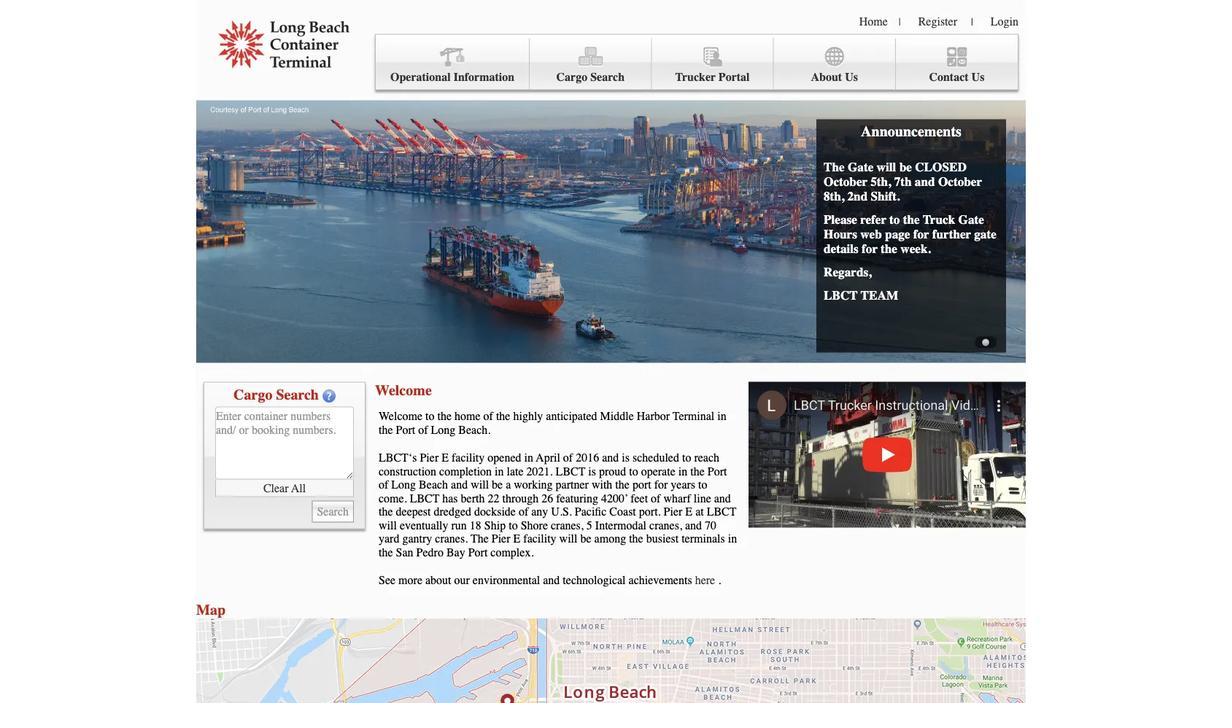 Task type: describe. For each thing, give the bounding box(es) containing it.
us for about us
[[845, 70, 858, 84]]

to right "ship"
[[509, 519, 518, 532]]

bay
[[447, 546, 465, 559]]

gate
[[974, 227, 997, 242]]

terminals
[[682, 532, 725, 546]]

featuring
[[556, 492, 598, 505]]

22
[[488, 492, 500, 505]]

eventually
[[400, 519, 448, 532]]

will down come.
[[379, 519, 397, 532]]

login link
[[991, 15, 1019, 28]]

port inside welcome to the home of the highly anticipated middle harbor terminal in the port of long beach.
[[396, 423, 415, 437]]

run
[[451, 519, 467, 532]]

8th,
[[824, 189, 845, 204]]

in right late
[[524, 451, 533, 465]]

1 vertical spatial cargo search
[[234, 386, 319, 403]]

harbor
[[637, 410, 670, 423]]

the right among
[[629, 532, 643, 546]]

all
[[291, 481, 306, 495]]

come.
[[379, 492, 407, 505]]

2 horizontal spatial for
[[914, 227, 929, 242]]

san
[[396, 546, 413, 559]]

through
[[502, 492, 539, 505]]

and right 2016
[[602, 451, 619, 465]]

0 vertical spatial facility
[[452, 451, 485, 465]]

gate inside please refer to the truck gate hours web page for further gate details for the week.
[[959, 213, 984, 227]]

pacific
[[575, 505, 607, 519]]

lbct down regards,​
[[824, 289, 858, 303]]

contact us
[[929, 70, 985, 84]]

years
[[671, 478, 696, 492]]

has
[[442, 492, 458, 505]]

operational information link
[[376, 38, 530, 90]]

of left 2016
[[563, 451, 573, 465]]

the up the yard
[[379, 505, 393, 519]]

2016
[[576, 451, 599, 465]]

of down lbct's
[[379, 478, 388, 492]]

scheduled
[[633, 451, 679, 465]]

here link
[[695, 574, 715, 587]]

reach
[[694, 451, 720, 465]]

will left 5
[[559, 532, 578, 546]]

clear all
[[263, 481, 306, 495]]

april
[[536, 451, 560, 465]]

welcome to the home of the highly anticipated middle harbor terminal in the port of long beach.
[[379, 410, 727, 437]]

to inside welcome to the home of the highly anticipated middle harbor terminal in the port of long beach.
[[425, 410, 435, 423]]

please refer to the truck gate hours web page for further gate details for the week.
[[824, 213, 997, 257]]

port.
[[639, 505, 661, 519]]

partner
[[556, 478, 589, 492]]

closed
[[915, 160, 967, 175]]

in right operate
[[679, 465, 688, 478]]

line
[[694, 492, 711, 505]]

5
[[587, 519, 592, 532]]

in right the 70
[[728, 532, 737, 546]]

to inside please refer to the truck gate hours web page for further gate details for the week.
[[890, 213, 900, 227]]

in inside welcome to the home of the highly anticipated middle harbor terminal in the port of long beach.
[[718, 410, 727, 423]]

our
[[454, 574, 470, 587]]

1 october from the left
[[824, 175, 868, 189]]

2 horizontal spatial port
[[708, 465, 727, 478]]

trucker
[[675, 70, 716, 84]]

ship
[[484, 519, 506, 532]]

for inside lbct's pier e facility opened in april of 2016 and is scheduled to reach construction completion in late 2021.  lbct is proud to operate in the port of long beach and will be a working partner with the port for years to come.  lbct has berth 22 through 26 featuring 4200' feet of wharf line and the deepest dredged dockside of any u.s. pacific coast port. pier e at lbct will eventually run 18 ship to shore cranes, 5 intermodal cranes, and 70 yard gantry cranes. the pier e facility will be among the busiest terminals in the san pedro bay port complex.
[[654, 478, 668, 492]]

technological
[[563, 574, 626, 587]]

and left technological
[[543, 574, 560, 587]]

long inside lbct's pier e facility opened in april of 2016 and is scheduled to reach construction completion in late 2021.  lbct is proud to operate in the port of long beach and will be a working partner with the port for years to come.  lbct has berth 22 through 26 featuring 4200' feet of wharf line and the deepest dredged dockside of any u.s. pacific coast port. pier e at lbct will eventually run 18 ship to shore cranes, 5 intermodal cranes, and 70 yard gantry cranes. the pier e facility will be among the busiest terminals in the san pedro bay port complex.
[[391, 478, 416, 492]]

environmental
[[473, 574, 540, 587]]

lbct right at
[[707, 505, 737, 519]]

further
[[932, 227, 971, 242]]

operational
[[390, 70, 451, 84]]

shore
[[521, 519, 548, 532]]

5th, 7th and
[[871, 175, 935, 189]]

0 vertical spatial e
[[442, 451, 449, 465]]

among
[[594, 532, 626, 546]]

2 cranes, from the left
[[650, 519, 682, 532]]

with
[[592, 478, 613, 492]]

the left port
[[615, 478, 630, 492]]

lbct up featuring on the left bottom
[[556, 465, 586, 478]]

clear all button
[[215, 480, 354, 497]]

the left the truck
[[903, 213, 920, 227]]

of up the "construction"
[[418, 423, 428, 437]]

home link
[[860, 15, 888, 28]]

the inside the gate will be closed october 5th, 7th and october 8th, 2nd shift.
[[824, 160, 845, 175]]

coast
[[610, 505, 636, 519]]

welcome for welcome to the home of the highly anticipated middle harbor terminal in the port of long beach.
[[379, 410, 423, 423]]

portal
[[719, 70, 750, 84]]

map
[[196, 602, 226, 619]]

1 horizontal spatial cargo search
[[557, 70, 625, 84]]

2 | from the left
[[971, 16, 973, 28]]

0 horizontal spatial search
[[276, 386, 319, 403]]

welcome for welcome
[[375, 382, 432, 399]]

yard
[[379, 532, 400, 546]]

2nd
[[848, 189, 868, 204]]

beach
[[419, 478, 448, 492]]

0 horizontal spatial cargo
[[234, 386, 272, 403]]

feet
[[631, 492, 648, 505]]

4200'
[[601, 492, 628, 505]]

1 cranes, from the left
[[551, 519, 584, 532]]

to left reach
[[682, 451, 691, 465]]

2021.
[[527, 465, 553, 478]]

highly
[[513, 410, 543, 423]]

completion
[[439, 465, 492, 478]]

trucker portal
[[675, 70, 750, 84]]

the left the home at bottom left
[[437, 410, 452, 423]]

lbct's
[[379, 451, 417, 465]]

to right proud
[[629, 465, 638, 478]]

70
[[705, 519, 717, 532]]

construction
[[379, 465, 436, 478]]

0 horizontal spatial pier
[[420, 451, 439, 465]]

any
[[531, 505, 548, 519]]

1 | from the left
[[899, 16, 901, 28]]

anticipated
[[546, 410, 597, 423]]

gantry
[[402, 532, 432, 546]]

refer
[[861, 213, 887, 227]]

details
[[824, 242, 859, 257]]

about
[[425, 574, 451, 587]]

clear
[[263, 481, 289, 495]]

1 horizontal spatial facility
[[523, 532, 557, 546]]



Task type: locate. For each thing, give the bounding box(es) containing it.
and right the line
[[714, 492, 731, 505]]

will
[[877, 160, 896, 175], [471, 478, 489, 492], [379, 519, 397, 532], [559, 532, 578, 546]]

will left a
[[471, 478, 489, 492]]

e up beach
[[442, 451, 449, 465]]

menu bar
[[375, 34, 1019, 90]]

0 horizontal spatial long
[[391, 478, 416, 492]]

port right the bay
[[468, 546, 488, 559]]

be left a
[[492, 478, 503, 492]]

will inside the gate will be closed october 5th, 7th and october 8th, 2nd shift.
[[877, 160, 896, 175]]

wharf
[[664, 492, 691, 505]]

the up 8th,
[[824, 160, 845, 175]]

long left beach. in the left bottom of the page
[[431, 423, 456, 437]]

for right port
[[654, 478, 668, 492]]

the gate will be closed october 5th, 7th and october 8th, 2nd shift.
[[824, 160, 982, 204]]

pier
[[420, 451, 439, 465], [664, 505, 683, 519], [492, 532, 511, 546]]

0 horizontal spatial e
[[442, 451, 449, 465]]

intermodal
[[595, 519, 647, 532]]

cranes, down wharf
[[650, 519, 682, 532]]

the inside lbct's pier e facility opened in april of 2016 and is scheduled to reach construction completion in late 2021.  lbct is proud to operate in the port of long beach and will be a working partner with the port for years to come.  lbct has berth 22 through 26 featuring 4200' feet of wharf line and the deepest dredged dockside of any u.s. pacific coast port. pier e at lbct will eventually run 18 ship to shore cranes, 5 intermodal cranes, and 70 yard gantry cranes. the pier e facility will be among the busiest terminals in the san pedro bay port complex.
[[471, 532, 489, 546]]

cranes,
[[551, 519, 584, 532], [650, 519, 682, 532]]

to
[[890, 213, 900, 227], [425, 410, 435, 423], [682, 451, 691, 465], [629, 465, 638, 478], [698, 478, 708, 492], [509, 519, 518, 532]]

menu bar containing operational information
[[375, 34, 1019, 90]]

1 horizontal spatial e
[[513, 532, 521, 546]]

be left closed
[[900, 160, 912, 175]]

1 horizontal spatial long
[[431, 423, 456, 437]]

for right page
[[914, 227, 929, 242]]

welcome inside welcome to the home of the highly anticipated middle harbor terminal in the port of long beach.
[[379, 410, 423, 423]]

the left san
[[379, 546, 393, 559]]

pier right port.
[[664, 505, 683, 519]]

1 horizontal spatial is
[[622, 451, 630, 465]]

0 horizontal spatial gate
[[848, 160, 874, 175]]

0 horizontal spatial for
[[654, 478, 668, 492]]

register link
[[919, 15, 957, 28]]

cargo
[[557, 70, 588, 84], [234, 386, 272, 403]]

truck
[[923, 213, 955, 227]]

is left proud
[[588, 465, 596, 478]]

see more about our environmental and technological achievements here .
[[379, 574, 721, 587]]

1 vertical spatial the
[[471, 532, 489, 546]]

0 vertical spatial cargo search
[[557, 70, 625, 84]]

login
[[991, 15, 1019, 28]]

is left scheduled
[[622, 451, 630, 465]]

cargo search link
[[530, 38, 652, 90]]

Enter container numbers and/ or booking numbers. text field
[[215, 407, 354, 480]]

in
[[718, 410, 727, 423], [524, 451, 533, 465], [495, 465, 504, 478], [679, 465, 688, 478], [728, 532, 737, 546]]

1 us from the left
[[845, 70, 858, 84]]

shift.
[[871, 189, 900, 204]]

in right terminal
[[718, 410, 727, 423]]

lbct's pier e facility opened in april of 2016 and is scheduled to reach construction completion in late 2021.  lbct is proud to operate in the port of long beach and will be a working partner with the port for years to come.  lbct has berth 22 through 26 featuring 4200' feet of wharf line and the deepest dredged dockside of any u.s. pacific coast port. pier e at lbct will eventually run 18 ship to shore cranes, 5 intermodal cranes, and 70 yard gantry cranes. the pier e facility will be among the busiest terminals in the san pedro bay port complex.
[[379, 451, 737, 559]]

week.
[[901, 242, 931, 257]]

26
[[542, 492, 553, 505]]

port up the line
[[708, 465, 727, 478]]

in left late
[[495, 465, 504, 478]]

1 vertical spatial e
[[686, 505, 693, 519]]

about
[[811, 70, 842, 84]]

1 vertical spatial facility
[[523, 532, 557, 546]]

1 vertical spatial search
[[276, 386, 319, 403]]

u.s.
[[551, 505, 572, 519]]

and left the 70
[[685, 519, 702, 532]]

2 october from the left
[[938, 175, 982, 189]]

working
[[514, 478, 553, 492]]

gate right the truck
[[959, 213, 984, 227]]

0 vertical spatial long
[[431, 423, 456, 437]]

1 horizontal spatial cargo
[[557, 70, 588, 84]]

facility down beach. in the left bottom of the page
[[452, 451, 485, 465]]

1 vertical spatial be
[[492, 478, 503, 492]]

1 horizontal spatial port
[[468, 546, 488, 559]]

0 horizontal spatial october
[[824, 175, 868, 189]]

1 horizontal spatial pier
[[492, 532, 511, 546]]

terminal
[[673, 410, 715, 423]]

us
[[845, 70, 858, 84], [972, 70, 985, 84]]

more
[[399, 574, 423, 587]]

0 vertical spatial pier
[[420, 451, 439, 465]]

october up "please"
[[824, 175, 868, 189]]

|
[[899, 16, 901, 28], [971, 16, 973, 28]]

beach.
[[459, 423, 491, 437]]

hours
[[824, 227, 857, 242]]

0 vertical spatial the
[[824, 160, 845, 175]]

1 horizontal spatial |
[[971, 16, 973, 28]]

0 horizontal spatial the
[[471, 532, 489, 546]]

lbct left "has" at bottom
[[410, 492, 440, 505]]

web
[[861, 227, 882, 242]]

facility down any
[[523, 532, 557, 546]]

2 horizontal spatial pier
[[664, 505, 683, 519]]

2 horizontal spatial be
[[900, 160, 912, 175]]

be left among
[[581, 532, 592, 546]]

1 horizontal spatial gate
[[959, 213, 984, 227]]

0 horizontal spatial cranes,
[[551, 519, 584, 532]]

2 us from the left
[[972, 70, 985, 84]]

| left login at the top right of the page
[[971, 16, 973, 28]]

be inside the gate will be closed october 5th, 7th and october 8th, 2nd shift.
[[900, 160, 912, 175]]

the up the line
[[691, 465, 705, 478]]

october up the truck
[[938, 175, 982, 189]]

for right details
[[862, 242, 878, 257]]

port up lbct's
[[396, 423, 415, 437]]

busiest
[[646, 532, 679, 546]]

cranes.
[[435, 532, 468, 546]]

| right home in the top right of the page
[[899, 16, 901, 28]]

1 vertical spatial cargo
[[234, 386, 272, 403]]

1 horizontal spatial be
[[581, 532, 592, 546]]

0 vertical spatial gate
[[848, 160, 874, 175]]

lbct
[[824, 289, 858, 303], [556, 465, 586, 478], [410, 492, 440, 505], [707, 505, 737, 519]]

gate inside the gate will be closed october 5th, 7th and october 8th, 2nd shift.
[[848, 160, 874, 175]]

here
[[695, 574, 715, 587]]

0 horizontal spatial port
[[396, 423, 415, 437]]

the left 'highly' at bottom
[[496, 410, 510, 423]]

proud
[[599, 465, 626, 478]]

regards,​
[[824, 265, 872, 280]]

.
[[718, 574, 721, 587]]

1 vertical spatial port
[[708, 465, 727, 478]]

deepest
[[396, 505, 431, 519]]

to right refer
[[890, 213, 900, 227]]

0 horizontal spatial facility
[[452, 451, 485, 465]]

the left week.
[[881, 242, 898, 257]]

1 vertical spatial gate
[[959, 213, 984, 227]]

dredged
[[434, 505, 471, 519]]

gate up 2nd
[[848, 160, 874, 175]]

pier down dockside
[[492, 532, 511, 546]]

to right years
[[698, 478, 708, 492]]

trucker portal link
[[652, 38, 774, 90]]

long down lbct's
[[391, 478, 416, 492]]

1 horizontal spatial us
[[972, 70, 985, 84]]

will up shift.
[[877, 160, 896, 175]]

the
[[903, 213, 920, 227], [881, 242, 898, 257], [437, 410, 452, 423], [496, 410, 510, 423], [379, 423, 393, 437], [691, 465, 705, 478], [615, 478, 630, 492], [379, 505, 393, 519], [629, 532, 643, 546], [379, 546, 393, 559]]

of right the home at bottom left
[[484, 410, 493, 423]]

welcome
[[375, 382, 432, 399], [379, 410, 423, 423]]

achievements
[[629, 574, 692, 587]]

berth
[[461, 492, 485, 505]]

0 horizontal spatial cargo search
[[234, 386, 319, 403]]

be
[[900, 160, 912, 175], [492, 478, 503, 492], [581, 532, 592, 546]]

0 vertical spatial welcome
[[375, 382, 432, 399]]

contact us link
[[896, 38, 1018, 90]]

cranes, left 5
[[551, 519, 584, 532]]

and right beach
[[451, 478, 468, 492]]

to left the home at bottom left
[[425, 410, 435, 423]]

about us link
[[774, 38, 896, 90]]

announcements
[[861, 123, 962, 140]]

long inside welcome to the home of the highly anticipated middle harbor terminal in the port of long beach.
[[431, 423, 456, 437]]

None submit
[[312, 501, 354, 523]]

0 vertical spatial search
[[591, 70, 625, 84]]

0 vertical spatial cargo
[[557, 70, 588, 84]]

e
[[442, 451, 449, 465], [686, 505, 693, 519], [513, 532, 521, 546]]

0 horizontal spatial is
[[588, 465, 596, 478]]

2 vertical spatial be
[[581, 532, 592, 546]]

operational information
[[390, 70, 515, 84]]

about us
[[811, 70, 858, 84]]

1 horizontal spatial search
[[591, 70, 625, 84]]

contact
[[929, 70, 969, 84]]

2 vertical spatial port
[[468, 546, 488, 559]]

october
[[824, 175, 868, 189], [938, 175, 982, 189]]

2 vertical spatial pier
[[492, 532, 511, 546]]

0 vertical spatial be
[[900, 160, 912, 175]]

1 vertical spatial welcome
[[379, 410, 423, 423]]

the right run
[[471, 532, 489, 546]]

us for contact us
[[972, 70, 985, 84]]

0 horizontal spatial be
[[492, 478, 503, 492]]

1 horizontal spatial the
[[824, 160, 845, 175]]

pedro
[[416, 546, 444, 559]]

0 horizontal spatial us
[[845, 70, 858, 84]]

1 horizontal spatial october
[[938, 175, 982, 189]]

2 horizontal spatial e
[[686, 505, 693, 519]]

opened
[[488, 451, 521, 465]]

please
[[824, 213, 857, 227]]

us right contact
[[972, 70, 985, 84]]

0 horizontal spatial |
[[899, 16, 901, 28]]

middle
[[600, 410, 634, 423]]

search
[[591, 70, 625, 84], [276, 386, 319, 403]]

2 vertical spatial e
[[513, 532, 521, 546]]

the up lbct's
[[379, 423, 393, 437]]

e left shore
[[513, 532, 521, 546]]

register
[[919, 15, 957, 28]]

gate
[[848, 160, 874, 175], [959, 213, 984, 227]]

pier up beach
[[420, 451, 439, 465]]

us right 'about'
[[845, 70, 858, 84]]

of left any
[[519, 505, 529, 519]]

team
[[861, 289, 898, 303]]

home
[[860, 15, 888, 28]]

e left at
[[686, 505, 693, 519]]

1 vertical spatial long
[[391, 478, 416, 492]]

the
[[824, 160, 845, 175], [471, 532, 489, 546]]

1 horizontal spatial cranes,
[[650, 519, 682, 532]]

0 vertical spatial port
[[396, 423, 415, 437]]

1 horizontal spatial for
[[862, 242, 878, 257]]

port
[[633, 478, 651, 492]]

18
[[470, 519, 482, 532]]

cargo inside menu bar
[[557, 70, 588, 84]]

is
[[622, 451, 630, 465], [588, 465, 596, 478]]

of
[[484, 410, 493, 423], [418, 423, 428, 437], [563, 451, 573, 465], [379, 478, 388, 492], [651, 492, 661, 505], [519, 505, 529, 519]]

of right feet
[[651, 492, 661, 505]]

complex.
[[491, 546, 534, 559]]

1 vertical spatial pier
[[664, 505, 683, 519]]



Task type: vqa. For each thing, say whether or not it's contained in the screenshot.
18
yes



